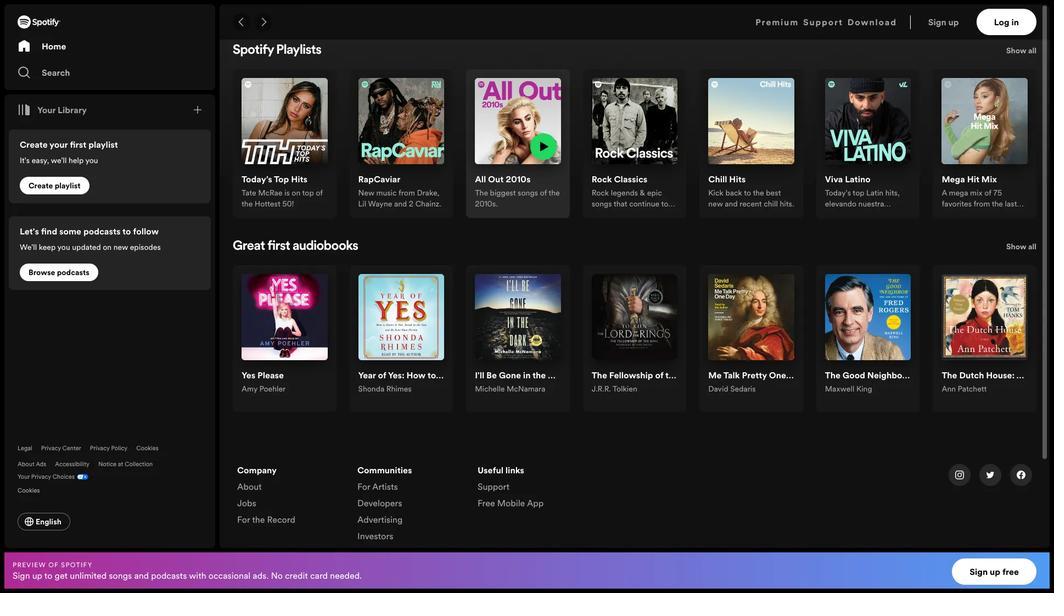Task type: vqa. For each thing, say whether or not it's contained in the screenshot.
the left Song
no



Task type: describe. For each thing, give the bounding box(es) containing it.
rapcaviar link
[[358, 173, 401, 187]]

2
[[409, 198, 414, 209]]

sign up free button
[[952, 558, 1037, 585]]

0 vertical spatial cookies link
[[136, 444, 159, 452]]

out
[[488, 173, 504, 185]]

viva latino link
[[825, 173, 871, 187]]

sedaris
[[730, 383, 756, 394]]

list containing useful links
[[478, 464, 585, 514]]

you for first
[[85, 155, 98, 166]]

premium button
[[756, 9, 799, 35]]

j.r.r. tolkien
[[592, 383, 637, 394]]

support inside top bar and user menu element
[[803, 16, 843, 28]]

legal
[[18, 444, 32, 452]]

create for your
[[20, 138, 48, 150]]

and inside preview of spotify sign up to get unlimited songs and podcasts with occasional ads. no credit card needed.
[[134, 569, 149, 581]]

dutch
[[959, 369, 984, 381]]

spotify image
[[18, 15, 60, 29]]

show all for great first audiobooks
[[1007, 241, 1037, 252]]

me
[[709, 369, 722, 381]]

communities
[[357, 464, 412, 476]]

record
[[267, 514, 295, 526]]

top inside viva latino today's top latin hits, elevando nuestra música. cover: arcángel
[[853, 187, 865, 198]]

create for playlist
[[29, 180, 53, 191]]

the inside the dutch house: a novel ann patchett
[[942, 369, 957, 381]]

the dutch house: a novel ann patchett
[[942, 369, 1049, 394]]

the inside chill hits kick back to the best new and recent chill hits.
[[753, 187, 764, 198]]

investors link
[[357, 530, 393, 547]]

of inside mega hit mix a mega mix of 75 favorites from the last few years!
[[985, 187, 992, 198]]

go forward image
[[259, 18, 268, 26]]

years!
[[957, 209, 977, 220]]

back
[[726, 187, 742, 198]]

your for your privacy choices
[[18, 473, 30, 481]]

biggest
[[490, 187, 516, 198]]

california consumer privacy act (ccpa) opt-out icon image
[[75, 473, 88, 483]]

premium support download
[[756, 16, 897, 28]]

wayne
[[368, 198, 392, 209]]

choices
[[53, 473, 75, 481]]

michelle mcnamara
[[475, 383, 546, 394]]

show all link for great first audiobooks
[[1007, 240, 1037, 256]]

a for great first audiobooks
[[1017, 369, 1023, 381]]

house:
[[986, 369, 1015, 381]]

please
[[258, 369, 284, 381]]

privacy for privacy policy
[[90, 444, 110, 452]]

a for spotify playlists
[[942, 187, 947, 198]]

rapcaviar
[[358, 173, 401, 185]]

mcnamara
[[507, 383, 546, 394]]

in
[[1012, 16, 1019, 28]]

playlists
[[276, 44, 322, 57]]

log in button
[[977, 9, 1037, 35]]

yes please link
[[242, 369, 284, 383]]

up inside preview of spotify sign up to get unlimited songs and podcasts with occasional ads. no credit card needed.
[[32, 569, 42, 581]]

sign for sign up
[[928, 16, 947, 28]]

amy
[[242, 383, 257, 394]]

twitter image
[[986, 471, 995, 480]]

top inside today's top hits tate mcrae is on top of the hottest 50!
[[302, 187, 314, 198]]

create your first playlist it's easy, we'll help you
[[20, 138, 118, 166]]

2010s.
[[475, 198, 498, 209]]

accessibility
[[55, 460, 89, 468]]

great first audiobooks element
[[233, 240, 1049, 411]]

free mobile app link
[[478, 497, 544, 514]]

the inside mega hit mix a mega mix of 75 favorites from the last few years!
[[992, 198, 1003, 209]]

and inside chill hits kick back to the best new and recent chill hits.
[[725, 198, 738, 209]]

english
[[36, 516, 61, 527]]

mega hit mix link
[[942, 173, 997, 187]]

developers link
[[357, 497, 402, 514]]

hits,
[[886, 187, 900, 198]]

playlist inside create your first playlist it's easy, we'll help you
[[88, 138, 118, 150]]

create playlist button
[[20, 177, 89, 194]]

last
[[1005, 198, 1017, 209]]

top
[[274, 173, 289, 185]]

great first audiobooks link
[[233, 240, 358, 253]]

unlimited
[[70, 569, 107, 581]]

show for spotify playlists
[[1007, 45, 1027, 56]]

all
[[475, 173, 486, 185]]

arcángel
[[878, 209, 910, 220]]

all out 2010s link
[[475, 173, 531, 187]]

0 vertical spatial cookies
[[136, 444, 159, 452]]

main element
[[4, 4, 215, 548]]

mega
[[949, 187, 968, 198]]

at
[[118, 460, 123, 468]]

your library
[[37, 104, 87, 116]]

log
[[994, 16, 1010, 28]]

tolkien
[[613, 383, 637, 394]]

música.
[[825, 209, 852, 220]]

elevando
[[825, 198, 857, 209]]

patchett
[[958, 383, 987, 394]]

chainz.
[[415, 198, 441, 209]]

j.r.r.
[[592, 383, 611, 394]]

playlist inside button
[[55, 180, 81, 191]]

recent
[[740, 198, 762, 209]]

songs inside preview of spotify sign up to get unlimited songs and podcasts with occasional ads. no credit card needed.
[[109, 569, 132, 581]]

find
[[41, 225, 57, 237]]

rapcaviar new music from drake, lil wayne and 2 chainz.
[[358, 173, 441, 209]]

hottest
[[255, 198, 280, 209]]

great first audiobooks
[[233, 240, 358, 253]]

podcasts inside preview of spotify sign up to get unlimited songs and podcasts with occasional ads. no credit card needed.
[[151, 569, 187, 581]]

keep
[[39, 242, 56, 253]]

me talk pretty one day link
[[709, 369, 804, 383]]

show all for spotify playlists
[[1007, 45, 1037, 56]]

the dutch house: a novel link
[[942, 369, 1049, 383]]

privacy center link
[[41, 444, 81, 452]]

for artists link
[[357, 481, 398, 497]]

instagram image
[[955, 471, 964, 480]]

2010s
[[506, 173, 531, 185]]

browse
[[29, 267, 55, 278]]

some
[[59, 225, 81, 237]]

tate
[[242, 187, 256, 198]]

chill hits link
[[709, 173, 746, 187]]

notice
[[98, 460, 116, 468]]

spotify playlists link
[[233, 44, 322, 57]]

the inside all out 2010s the biggest songs of the 2010s.
[[475, 187, 488, 198]]

great
[[233, 240, 265, 253]]

free
[[1003, 566, 1019, 578]]

from inside rapcaviar new music from drake, lil wayne and 2 chainz.
[[399, 187, 415, 198]]



Task type: locate. For each thing, give the bounding box(es) containing it.
up inside sign up button
[[949, 16, 959, 28]]

podcasts up updated at the top left
[[83, 225, 121, 237]]

to left follow
[[123, 225, 131, 237]]

0 horizontal spatial sign
[[13, 569, 30, 581]]

to
[[744, 187, 751, 198], [123, 225, 131, 237], [44, 569, 52, 581]]

2 horizontal spatial up
[[990, 566, 1001, 578]]

1 horizontal spatial cookies
[[136, 444, 159, 452]]

1 vertical spatial for
[[237, 514, 250, 526]]

list
[[237, 464, 344, 530], [357, 464, 465, 563], [478, 464, 585, 514]]

poehler
[[259, 383, 286, 394]]

1 vertical spatial to
[[123, 225, 131, 237]]

on inside let's find some podcasts to follow we'll keep you updated on new episodes
[[103, 242, 112, 253]]

on right updated at the top left
[[103, 242, 112, 253]]

about inside main element
[[18, 460, 34, 468]]

top right is
[[302, 187, 314, 198]]

of inside today's top hits tate mcrae is on top of the hottest 50!
[[316, 187, 323, 198]]

show down in
[[1007, 45, 1027, 56]]

2 all from the top
[[1028, 241, 1037, 252]]

hits right top
[[291, 173, 308, 185]]

viva latino today's top latin hits, elevando nuestra música. cover: arcángel
[[825, 173, 910, 220]]

the
[[549, 187, 560, 198], [753, 187, 764, 198], [242, 198, 253, 209], [992, 198, 1003, 209], [252, 514, 265, 526]]

0 vertical spatial your
[[37, 104, 56, 116]]

to inside chill hits kick back to the best new and recent chill hits.
[[744, 187, 751, 198]]

of right preview
[[48, 560, 59, 569]]

0 horizontal spatial new
[[113, 242, 128, 253]]

1 vertical spatial on
[[103, 242, 112, 253]]

and right kick
[[725, 198, 738, 209]]

1 vertical spatial new
[[113, 242, 128, 253]]

playlist right the your
[[88, 138, 118, 150]]

hits up back
[[729, 173, 746, 185]]

1 vertical spatial first
[[268, 240, 290, 253]]

1 horizontal spatial about
[[237, 481, 262, 493]]

a inside the dutch house: a novel ann patchett
[[1017, 369, 1023, 381]]

jobs link
[[237, 497, 256, 514]]

about left ads
[[18, 460, 34, 468]]

a left the novel
[[1017, 369, 1023, 381]]

all inside great first audiobooks element
[[1028, 241, 1037, 252]]

privacy up notice
[[90, 444, 110, 452]]

2 show all from the top
[[1007, 241, 1037, 252]]

0 vertical spatial songs
[[518, 187, 538, 198]]

1 vertical spatial playlist
[[55, 180, 81, 191]]

one
[[769, 369, 786, 381]]

to right back
[[744, 187, 751, 198]]

2 horizontal spatial sign
[[970, 566, 988, 578]]

0 horizontal spatial for
[[237, 514, 250, 526]]

playlist
[[88, 138, 118, 150], [55, 180, 81, 191]]

0 horizontal spatial to
[[44, 569, 52, 581]]

up left free
[[990, 566, 1001, 578]]

1 show from the top
[[1007, 45, 1027, 56]]

3 list from the left
[[478, 464, 585, 514]]

1 vertical spatial podcasts
[[57, 267, 89, 278]]

up inside sign up free button
[[990, 566, 1001, 578]]

0 horizontal spatial list
[[237, 464, 344, 530]]

2 horizontal spatial to
[[744, 187, 751, 198]]

podcasts inside let's find some podcasts to follow we'll keep you updated on new episodes
[[83, 225, 121, 237]]

1 horizontal spatial sign
[[928, 16, 947, 28]]

2 top from the left
[[853, 187, 865, 198]]

0 horizontal spatial cookies
[[18, 487, 40, 495]]

podcasts
[[83, 225, 121, 237], [57, 267, 89, 278], [151, 569, 187, 581]]

to left get
[[44, 569, 52, 581]]

spotify down go forward icon
[[233, 44, 274, 57]]

talk
[[724, 369, 740, 381]]

your privacy choices button
[[18, 473, 75, 481]]

0 vertical spatial create
[[20, 138, 48, 150]]

sign up
[[928, 16, 959, 28]]

0 horizontal spatial support
[[478, 481, 510, 493]]

sign up button
[[924, 9, 977, 35]]

show all link
[[1007, 44, 1037, 60], [1007, 240, 1037, 256]]

1 horizontal spatial up
[[949, 16, 959, 28]]

show all down in
[[1007, 45, 1037, 56]]

sign inside sign up button
[[928, 16, 947, 28]]

of right is
[[316, 187, 323, 198]]

artists
[[372, 481, 398, 493]]

1 horizontal spatial from
[[974, 198, 990, 209]]

1 vertical spatial show all
[[1007, 241, 1037, 252]]

show all down last
[[1007, 241, 1037, 252]]

hits inside chill hits kick back to the best new and recent chill hits.
[[729, 173, 746, 185]]

a left mega
[[942, 187, 947, 198]]

0 horizontal spatial playlist
[[55, 180, 81, 191]]

the right "biggest"
[[549, 187, 560, 198]]

cookies link up collection on the left bottom
[[136, 444, 159, 452]]

songs right unlimited
[[109, 569, 132, 581]]

yes
[[242, 369, 255, 381]]

browse podcasts
[[29, 267, 89, 278]]

0 vertical spatial podcasts
[[83, 225, 121, 237]]

a inside mega hit mix a mega mix of 75 favorites from the last few years!
[[942, 187, 947, 198]]

company
[[237, 464, 277, 476]]

the left hottest
[[242, 198, 253, 209]]

show all link down in
[[1007, 44, 1037, 60]]

log in
[[994, 16, 1019, 28]]

0 vertical spatial all
[[1028, 45, 1037, 56]]

2 show from the top
[[1007, 241, 1027, 252]]

spotify inside preview of spotify sign up to get unlimited songs and podcasts with occasional ads. no credit card needed.
[[61, 560, 93, 569]]

1 vertical spatial all
[[1028, 241, 1037, 252]]

the left last
[[992, 198, 1003, 209]]

about ads
[[18, 460, 46, 468]]

let's find some podcasts to follow we'll keep you updated on new episodes
[[20, 225, 161, 253]]

cookies down your privacy choices
[[18, 487, 40, 495]]

create up easy,
[[20, 138, 48, 150]]

0 horizontal spatial the
[[475, 187, 488, 198]]

to inside preview of spotify sign up to get unlimited songs and podcasts with occasional ads. no credit card needed.
[[44, 569, 52, 581]]

the inside today's top hits tate mcrae is on top of the hottest 50!
[[242, 198, 253, 209]]

show inside great first audiobooks element
[[1007, 241, 1027, 252]]

your left library at top left
[[37, 104, 56, 116]]

show all link for spotify playlists
[[1007, 44, 1037, 60]]

a
[[942, 187, 947, 198], [1017, 369, 1023, 381]]

best
[[766, 187, 781, 198]]

0 horizontal spatial your
[[18, 473, 30, 481]]

your for your library
[[37, 104, 56, 116]]

on right is
[[292, 187, 301, 198]]

facebook image
[[1017, 471, 1026, 480]]

app
[[527, 497, 544, 509]]

spotify right preview
[[61, 560, 93, 569]]

policy
[[111, 444, 128, 452]]

episodes
[[130, 242, 161, 253]]

hit
[[967, 173, 980, 185]]

and left 2
[[394, 198, 407, 209]]

go back image
[[237, 18, 246, 26]]

create inside create your first playlist it's easy, we'll help you
[[20, 138, 48, 150]]

first up help
[[70, 138, 86, 150]]

the inside company about jobs for the record
[[252, 514, 265, 526]]

0 horizontal spatial and
[[134, 569, 149, 581]]

you right keep
[[57, 242, 70, 253]]

you inside let's find some podcasts to follow we'll keep you updated on new episodes
[[57, 242, 70, 253]]

rhimes
[[386, 383, 412, 394]]

spotify playlists element
[[233, 44, 1037, 220]]

ads.
[[253, 569, 269, 581]]

1 top from the left
[[302, 187, 314, 198]]

classics
[[614, 173, 648, 185]]

1 horizontal spatial to
[[123, 225, 131, 237]]

0 horizontal spatial you
[[57, 242, 70, 253]]

1 vertical spatial support
[[478, 481, 510, 493]]

you for some
[[57, 242, 70, 253]]

the down jobs
[[252, 514, 265, 526]]

preview
[[13, 560, 46, 569]]

for inside company about jobs for the record
[[237, 514, 250, 526]]

on
[[292, 187, 301, 198], [103, 242, 112, 253]]

1 horizontal spatial songs
[[518, 187, 538, 198]]

get
[[55, 569, 68, 581]]

1 horizontal spatial spotify
[[233, 44, 274, 57]]

to for podcasts
[[123, 225, 131, 237]]

and
[[725, 198, 738, 209], [394, 198, 407, 209], [134, 569, 149, 581]]

download
[[848, 16, 897, 28]]

investors
[[357, 530, 393, 542]]

show all inside great first audiobooks element
[[1007, 241, 1037, 252]]

0 vertical spatial spotify
[[233, 44, 274, 57]]

cookies link
[[136, 444, 159, 452], [18, 483, 49, 495]]

1 vertical spatial show all link
[[1007, 240, 1037, 256]]

1 horizontal spatial new
[[709, 198, 723, 209]]

michelle
[[475, 383, 505, 394]]

1 vertical spatial about
[[237, 481, 262, 493]]

and inside rapcaviar new music from drake, lil wayne and 2 chainz.
[[394, 198, 407, 209]]

from left 75
[[974, 198, 990, 209]]

1 vertical spatial a
[[1017, 369, 1023, 381]]

1 list from the left
[[237, 464, 344, 530]]

you right help
[[85, 155, 98, 166]]

1 vertical spatial songs
[[109, 569, 132, 581]]

first right great
[[268, 240, 290, 253]]

privacy down ads
[[31, 473, 51, 481]]

0 vertical spatial a
[[942, 187, 947, 198]]

on inside today's top hits tate mcrae is on top of the hottest 50!
[[292, 187, 301, 198]]

new left back
[[709, 198, 723, 209]]

1 horizontal spatial hits
[[729, 173, 746, 185]]

show for great first audiobooks
[[1007, 241, 1027, 252]]

list containing communities
[[357, 464, 465, 563]]

no
[[271, 569, 283, 581]]

vendors link
[[357, 547, 390, 563]]

1 horizontal spatial for
[[357, 481, 370, 493]]

0 horizontal spatial hits
[[291, 173, 308, 185]]

for down jobs
[[237, 514, 250, 526]]

your inside your library button
[[37, 104, 56, 116]]

list containing company
[[237, 464, 344, 530]]

your down about ads
[[18, 473, 30, 481]]

create inside button
[[29, 180, 53, 191]]

0 horizontal spatial songs
[[109, 569, 132, 581]]

podcasts down updated at the top left
[[57, 267, 89, 278]]

first inside create your first playlist it's easy, we'll help you
[[70, 138, 86, 150]]

of inside preview of spotify sign up to get unlimited songs and podcasts with occasional ads. no credit card needed.
[[48, 560, 59, 569]]

0 vertical spatial show all link
[[1007, 44, 1037, 60]]

songs down the 2010s
[[518, 187, 538, 198]]

top down the latino
[[853, 187, 865, 198]]

music
[[376, 187, 397, 198]]

0 horizontal spatial up
[[32, 569, 42, 581]]

latino
[[845, 173, 871, 185]]

1 hits from the left
[[291, 173, 308, 185]]

about ads link
[[18, 460, 46, 468]]

to inside let's find some podcasts to follow we'll keep you updated on new episodes
[[123, 225, 131, 237]]

and right unlimited
[[134, 569, 149, 581]]

show all inside spotify playlists element
[[1007, 45, 1037, 56]]

2 horizontal spatial and
[[725, 198, 738, 209]]

center
[[62, 444, 81, 452]]

cookies
[[136, 444, 159, 452], [18, 487, 40, 495]]

advertising link
[[357, 514, 403, 530]]

new inside let's find some podcasts to follow we'll keep you updated on new episodes
[[113, 242, 128, 253]]

support down the useful
[[478, 481, 510, 493]]

occasional
[[208, 569, 251, 581]]

privacy up ads
[[41, 444, 61, 452]]

2 hits from the left
[[729, 173, 746, 185]]

1 horizontal spatial playlist
[[88, 138, 118, 150]]

card
[[310, 569, 328, 581]]

0 vertical spatial show all
[[1007, 45, 1037, 56]]

0 horizontal spatial from
[[399, 187, 415, 198]]

maxwell
[[825, 383, 855, 394]]

0 vertical spatial about
[[18, 460, 34, 468]]

1 vertical spatial create
[[29, 180, 53, 191]]

0 horizontal spatial first
[[70, 138, 86, 150]]

0 vertical spatial first
[[70, 138, 86, 150]]

2 vertical spatial podcasts
[[151, 569, 187, 581]]

0 vertical spatial for
[[357, 481, 370, 493]]

up for sign up
[[949, 16, 959, 28]]

follow
[[133, 225, 159, 237]]

cookies up collection on the left bottom
[[136, 444, 159, 452]]

the down all at the top left of page
[[475, 187, 488, 198]]

0 vertical spatial new
[[709, 198, 723, 209]]

1 horizontal spatial you
[[85, 155, 98, 166]]

support right premium
[[803, 16, 843, 28]]

2 list from the left
[[357, 464, 465, 563]]

sign up free
[[970, 566, 1019, 578]]

up left log
[[949, 16, 959, 28]]

0 horizontal spatial spotify
[[61, 560, 93, 569]]

new inside chill hits kick back to the best new and recent chill hits.
[[709, 198, 723, 209]]

mobile
[[497, 497, 525, 509]]

songs inside all out 2010s the biggest songs of the 2010s.
[[518, 187, 538, 198]]

songs
[[518, 187, 538, 198], [109, 569, 132, 581]]

spotify
[[233, 44, 274, 57], [61, 560, 93, 569]]

all out 2010s the biggest songs of the 2010s.
[[475, 173, 560, 209]]

all for great first audiobooks
[[1028, 241, 1037, 252]]

1 vertical spatial cookies link
[[18, 483, 49, 495]]

for left artists on the left bottom
[[357, 481, 370, 493]]

help
[[69, 155, 84, 166]]

sign inside preview of spotify sign up to get unlimited songs and podcasts with occasional ads. no credit card needed.
[[13, 569, 30, 581]]

the up ann
[[942, 369, 957, 381]]

1 horizontal spatial on
[[292, 187, 301, 198]]

1 horizontal spatial and
[[394, 198, 407, 209]]

2 horizontal spatial list
[[478, 464, 585, 514]]

about inside company about jobs for the record
[[237, 481, 262, 493]]

accessibility link
[[55, 460, 89, 468]]

privacy policy link
[[90, 444, 128, 452]]

hits inside today's top hits tate mcrae is on top of the hottest 50!
[[291, 173, 308, 185]]

1 vertical spatial your
[[18, 473, 30, 481]]

playlist down help
[[55, 180, 81, 191]]

0 horizontal spatial a
[[942, 187, 947, 198]]

the left best
[[753, 187, 764, 198]]

0 vertical spatial playlist
[[88, 138, 118, 150]]

about link
[[237, 481, 262, 497]]

maxwell king
[[825, 383, 872, 394]]

0 vertical spatial the
[[475, 187, 488, 198]]

show down last
[[1007, 241, 1027, 252]]

1 vertical spatial you
[[57, 242, 70, 253]]

advertising
[[357, 514, 403, 526]]

podcasts left with
[[151, 569, 187, 581]]

1 horizontal spatial top
[[853, 187, 865, 198]]

0 horizontal spatial top
[[302, 187, 314, 198]]

privacy center
[[41, 444, 81, 452]]

today's top hits tate mcrae is on top of the hottest 50!
[[242, 173, 323, 209]]

home
[[42, 40, 66, 52]]

for
[[357, 481, 370, 493], [237, 514, 250, 526]]

from inside mega hit mix a mega mix of 75 favorites from the last few years!
[[974, 198, 990, 209]]

0 vertical spatial to
[[744, 187, 751, 198]]

1 all from the top
[[1028, 45, 1037, 56]]

me talk pretty one day david sedaris
[[709, 369, 804, 394]]

1 horizontal spatial the
[[942, 369, 957, 381]]

1 vertical spatial spotify
[[61, 560, 93, 569]]

up left get
[[32, 569, 42, 581]]

privacy for privacy center
[[41, 444, 61, 452]]

about up jobs
[[237, 481, 262, 493]]

for the record link
[[237, 514, 295, 530]]

you inside create your first playlist it's easy, we'll help you
[[85, 155, 98, 166]]

1 horizontal spatial a
[[1017, 369, 1023, 381]]

new left episodes
[[113, 242, 128, 253]]

top bar and user menu element
[[220, 4, 1050, 40]]

all for spotify playlists
[[1028, 45, 1037, 56]]

latin
[[867, 187, 884, 198]]

company about jobs for the record
[[237, 464, 295, 526]]

0 horizontal spatial about
[[18, 460, 34, 468]]

up for sign up free
[[990, 566, 1001, 578]]

1 horizontal spatial first
[[268, 240, 290, 253]]

show inside spotify playlists element
[[1007, 45, 1027, 56]]

0 horizontal spatial cookies link
[[18, 483, 49, 495]]

updated
[[72, 242, 101, 253]]

1 vertical spatial show
[[1007, 241, 1027, 252]]

for inside communities for artists developers advertising investors vendors
[[357, 481, 370, 493]]

1 horizontal spatial list
[[357, 464, 465, 563]]

we'll
[[20, 242, 37, 253]]

0 vertical spatial on
[[292, 187, 301, 198]]

1 horizontal spatial cookies link
[[136, 444, 159, 452]]

search
[[42, 66, 70, 79]]

the inside all out 2010s the biggest songs of the 2010s.
[[549, 187, 560, 198]]

from right music
[[399, 187, 415, 198]]

create playlist
[[29, 180, 81, 191]]

support button
[[803, 9, 843, 35]]

1 horizontal spatial your
[[37, 104, 56, 116]]

kick
[[709, 187, 724, 198]]

0 vertical spatial you
[[85, 155, 98, 166]]

2 show all link from the top
[[1007, 240, 1037, 256]]

sign inside sign up free button
[[970, 566, 988, 578]]

create down easy,
[[29, 180, 53, 191]]

0 vertical spatial show
[[1007, 45, 1027, 56]]

1 vertical spatial cookies
[[18, 487, 40, 495]]

show all link down last
[[1007, 240, 1037, 256]]

0 vertical spatial support
[[803, 16, 843, 28]]

1 show all from the top
[[1007, 45, 1037, 56]]

sign for sign up free
[[970, 566, 988, 578]]

1 vertical spatial the
[[942, 369, 957, 381]]

communities for artists developers advertising investors vendors
[[357, 464, 412, 559]]

day
[[788, 369, 804, 381]]

of right "biggest"
[[540, 187, 547, 198]]

2 vertical spatial to
[[44, 569, 52, 581]]

audiobooks
[[293, 240, 358, 253]]

of inside all out 2010s the biggest songs of the 2010s.
[[540, 187, 547, 198]]

1 horizontal spatial support
[[803, 16, 843, 28]]

all inside spotify playlists element
[[1028, 45, 1037, 56]]

to for back
[[744, 187, 751, 198]]

1 show all link from the top
[[1007, 44, 1037, 60]]

cookies link down your privacy choices
[[18, 483, 49, 495]]

of left 75
[[985, 187, 992, 198]]

chill
[[764, 198, 778, 209]]

english button
[[18, 513, 70, 530]]

0 horizontal spatial on
[[103, 242, 112, 253]]

support inside the "useful links support free mobile app"
[[478, 481, 510, 493]]



